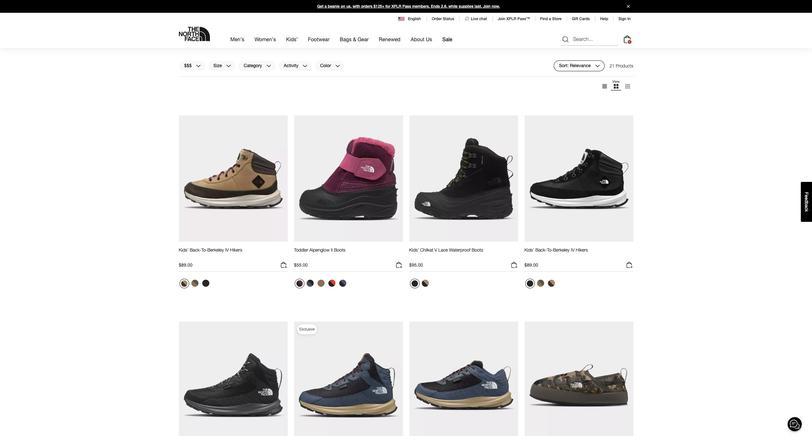Task type: vqa. For each thing, say whether or not it's contained in the screenshot.
TOPS
no



Task type: describe. For each thing, give the bounding box(es) containing it.
0 horizontal spatial almond butter/demitasse brown radio
[[179, 279, 189, 289]]

sort: relevance
[[559, 63, 591, 68]]

pink moss/fawn grey image
[[548, 74, 555, 81]]

f e e d b a c k button
[[801, 182, 812, 222]]

color button
[[315, 61, 345, 71]]

get a beanie on us, with orders $125+ for xplr pass members. ends 2.6, while supplies last. join now.
[[317, 4, 500, 9]]

tnf black/tnf white radio right thyme/utility brown image
[[201, 279, 211, 289]]

TNF Black/TNF Black radio
[[410, 279, 420, 289]]

Utility Brown Camo Texture Print/TNF Black radio
[[420, 72, 431, 82]]

ii for kids' thermoball™ traction booties
[[331, 41, 333, 46]]

1 e from the top
[[804, 195, 810, 198]]

ii inside button
[[592, 41, 594, 46]]

join xplr pass™
[[498, 17, 530, 21]]

tnf black/zinc grey image
[[307, 74, 314, 81]]

1 kids' fastpack hiker mid waterproof boots image from the left
[[179, 322, 288, 437]]

a inside "button"
[[804, 205, 810, 208]]

sort:
[[559, 63, 569, 68]]

iv for rightmost the almond butter/demitasse brown option's kids' back-to-berkeley iv hikers button
[[571, 248, 575, 253]]

boots up $55.00 dropdown button
[[334, 248, 346, 253]]

exclusive
[[300, 327, 315, 332]]

0 horizontal spatial fiery red/tnf black image
[[318, 74, 325, 81]]

kids' chilkat v lace waterproof boots image
[[409, 115, 518, 242]]

berkeley for tnf black/tnf white option to the right of thyme/utility brown image tnf black/tnf white image
[[207, 248, 224, 253]]

traction for mules
[[563, 41, 578, 46]]

kids' chilkat v lace waterproof boots
[[409, 248, 483, 253]]

tnf black/zinc grey radio for boysenberry/tnf black radio
[[305, 279, 315, 289]]

to- for 1st thyme/utility brown radio from the left
[[201, 248, 208, 253]]

footwear
[[308, 36, 330, 42]]

back- for thyme/utility brown icon
[[536, 248, 547, 253]]

sort: relevance button
[[554, 61, 605, 71]]

0 vertical spatial fiery red/tnf black radio
[[316, 72, 326, 82]]

on
[[341, 4, 345, 9]]

k
[[804, 210, 810, 212]]

tnf black/tnf white radio for thyme/utility brown icon
[[525, 279, 535, 289]]

alpenglow for kids' thermoball™ pull-on waterproof boots
[[310, 41, 330, 46]]

thermoball™ for kids' thermoball™ traction booties
[[420, 41, 447, 46]]

kids' thermoball™ pull-on waterproof boots image
[[179, 0, 288, 36]]

v
[[435, 248, 437, 253]]

size button
[[208, 61, 236, 71]]

$89.00 for thyme/utility brown image
[[179, 263, 193, 268]]

ii for kids' chilkat v lace waterproof boots
[[331, 248, 333, 253]]

tnf black/zinc grey radio for the topmost toasted brown/toasted brown option
[[305, 72, 315, 82]]

sale
[[443, 36, 453, 42]]

kids' thermoball™ traction booties
[[409, 41, 479, 46]]

$89.00 for thyme/utility brown icon
[[525, 263, 538, 268]]

1 cave blue highball waves print/cave blue radio from the left
[[431, 72, 441, 82]]

tnf black/tnf white radio for chlorophyll green/optic blue image
[[525, 73, 535, 82]]

last.
[[475, 4, 482, 9]]

1 vertical spatial fiery red/tnf black image
[[328, 280, 335, 287]]

members.
[[412, 4, 430, 9]]

in
[[628, 17, 631, 21]]

2 e from the top
[[804, 198, 810, 200]]

f e e d b a c k
[[804, 192, 810, 212]]

color
[[320, 63, 331, 68]]

kids' thermoball™ pull-on waterproof boots
[[179, 41, 267, 46]]

b
[[804, 203, 810, 205]]

toddler alpenglow ii boots button for boots
[[294, 41, 346, 53]]

find
[[540, 17, 548, 21]]

join xplr pass™ link
[[498, 17, 530, 21]]

women's link
[[255, 31, 276, 48]]

iv for tnf black/tnf white option to the right of thyme/utility brown image kids' back-to-berkeley iv hikers button
[[225, 248, 229, 253]]

sign in
[[619, 17, 631, 21]]

kids' fastpack hiker waterproof shoes image
[[409, 322, 518, 437]]

1 horizontal spatial toasted brown/toasted brown radio
[[316, 279, 326, 289]]

pull-
[[217, 41, 226, 46]]

kids' back-to-berkeley iv hikers button for rightmost the almond butter/demitasse brown option
[[525, 248, 588, 259]]

thyme/utility brown image
[[191, 280, 198, 287]]

tnf black/tnf white image for tnf black/tnf white option to the right of thyme/utility brown image
[[202, 280, 209, 287]]

bags
[[340, 36, 352, 42]]

tnf black/tnf black image for tnf black/tnf black option
[[412, 281, 418, 287]]

tnf black/tnf white image for tnf black/tnf white option related to chlorophyll green/optic blue image
[[527, 74, 533, 81]]

kids' link
[[286, 31, 298, 48]]

$$$
[[184, 63, 192, 68]]

$89.00 button for tnf black/tnf white option to the right of thyme/utility brown image kids' back-to-berkeley iv hikers button
[[179, 262, 288, 272]]

&
[[353, 36, 356, 42]]

size
[[214, 63, 222, 68]]

toddler alpenglow ii boots for boots
[[294, 41, 346, 46]]

Chlorophyll Green/Optic Blue radio
[[536, 72, 546, 82]]

TNF Black/TNF Black radio
[[410, 73, 420, 82]]

kids' for kids' chilkat v lace waterproof boots button at the right of page
[[409, 248, 419, 253]]

kids' for kids' thermoball™ pull-on waterproof boots button
[[179, 41, 189, 46]]

kids' thermoball™ traction mules ii button
[[525, 41, 594, 53]]

order
[[432, 17, 442, 21]]

Boysenberry/TNF Black radio
[[295, 279, 304, 289]]

status
[[443, 17, 454, 21]]

1 cave blue highball waves print/cave blue image from the left
[[433, 74, 440, 81]]

kids' for kids' thermoball™ traction mules ii button
[[525, 41, 534, 46]]

chlorophyll green/optic blue image
[[537, 74, 544, 81]]

view list box
[[599, 79, 634, 94]]

bags & gear link
[[340, 31, 369, 48]]

pass
[[403, 4, 411, 9]]

supplies
[[459, 4, 474, 9]]

men's
[[230, 36, 244, 42]]

sign
[[619, 17, 627, 21]]

category button
[[238, 61, 276, 71]]

kids'
[[286, 36, 298, 42]]

$55.00
[[294, 263, 308, 268]]

TNF Black/TNF White radio
[[179, 73, 189, 82]]

ends
[[431, 4, 440, 9]]

1 thyme/utility brown radio from the left
[[190, 279, 200, 289]]

kids' thermoball™ pull-on waterproof boots button
[[179, 41, 267, 53]]

booties
[[464, 41, 479, 46]]

men's link
[[230, 31, 244, 48]]

$89.00 button for rightmost the almond butter/demitasse brown option's kids' back-to-berkeley iv hikers button
[[525, 262, 634, 272]]

gear
[[358, 36, 369, 42]]

us
[[426, 36, 432, 42]]

1 vertical spatial join
[[498, 17, 506, 21]]

kids' back-to-berkeley iv hikers button for tnf black/tnf white option to the right of thyme/utility brown image
[[179, 248, 242, 259]]

2 cave blue highball waves print/cave blue image from the left
[[570, 74, 577, 81]]

women's
[[255, 36, 276, 42]]

a for beanie
[[325, 4, 327, 9]]

toddler alpenglow ii boots for hikers
[[294, 248, 346, 253]]

$$$ button
[[179, 61, 206, 71]]

on
[[226, 41, 232, 46]]

help link
[[600, 17, 609, 21]]

kids' chilkat v lace waterproof boots button
[[409, 248, 483, 259]]

lace
[[439, 248, 448, 253]]

get a beanie on us, with orders $125+ for xplr pass members. ends 2.6, while supplies last. join now. link
[[0, 0, 812, 13]]

fawn grey/asphalt grey image
[[191, 74, 198, 81]]

while
[[449, 4, 458, 9]]

Search search field
[[561, 33, 618, 46]]

thyme/utility brown image
[[537, 280, 544, 287]]

cave blue/tnf black radio for tnf black/zinc grey image
[[338, 72, 348, 82]]

about us
[[411, 36, 432, 42]]

21 products
[[610, 63, 634, 69]]

for
[[386, 4, 390, 9]]

the north face home page image
[[179, 27, 210, 41]]



Task type: locate. For each thing, give the bounding box(es) containing it.
kids' back-to-berkeley iv hikers image
[[179, 115, 288, 242], [525, 115, 634, 242]]

1 $89.00 from the left
[[179, 263, 193, 268]]

join
[[483, 4, 491, 9], [498, 17, 506, 21]]

f
[[804, 192, 810, 195]]

1 vertical spatial tnf black/zinc grey radio
[[305, 279, 315, 289]]

tnf black/tnf black image inside tnf black/tnf black radio
[[412, 74, 418, 81]]

now.
[[492, 4, 500, 9]]

1 vertical spatial toasted brown/toasted brown radio
[[316, 279, 326, 289]]

2 toddler alpenglow ii boots button from the top
[[294, 248, 346, 259]]

tnf black/tnf white image left thyme/utility brown icon
[[527, 281, 533, 287]]

toddler alpenglow ii boots image
[[294, 0, 403, 36], [294, 115, 403, 242]]

0 horizontal spatial tnf black/tnf white image
[[202, 280, 209, 287]]

0 vertical spatial fiery red/tnf black image
[[318, 74, 325, 81]]

boysenberry/tnf black image inside radio
[[296, 281, 303, 287]]

cave blue highball waves print/cave blue image
[[433, 74, 440, 81], [570, 74, 577, 81]]

1 horizontal spatial tnf black/tnf white image
[[527, 74, 533, 81]]

Fiery Red/TNF Black radio
[[316, 72, 326, 82], [327, 279, 337, 289]]

e
[[804, 195, 810, 198], [804, 198, 810, 200]]

kids' thermoball™ traction booties button
[[409, 41, 479, 53]]

1 vertical spatial tnf black/tnf white image
[[527, 281, 533, 287]]

2 cave blue highball waves print/cave blue radio from the left
[[568, 72, 579, 82]]

0 vertical spatial a
[[325, 4, 327, 9]]

1 horizontal spatial join
[[498, 17, 506, 21]]

$55.00 button
[[294, 262, 403, 272]]

orders
[[361, 4, 373, 9]]

1 vertical spatial cave blue/tnf black image
[[339, 280, 346, 287]]

kids' back-to-berkeley iv hikers button
[[179, 248, 242, 259], [525, 248, 588, 259]]

2 kids' back-to-berkeley iv hikers image from the left
[[525, 115, 634, 242]]

2 horizontal spatial a
[[804, 205, 810, 208]]

boots up "category" dropdown button
[[255, 41, 267, 46]]

find a store
[[540, 17, 562, 21]]

1 vertical spatial toddler alpenglow ii boots
[[294, 248, 346, 253]]

2 alpenglow from the top
[[310, 248, 330, 253]]

1 horizontal spatial iv
[[571, 248, 575, 253]]

0 horizontal spatial waterproof
[[233, 41, 254, 46]]

1 horizontal spatial almond butter/demitasse brown radio
[[546, 279, 557, 289]]

Almond Butter/Demitasse Brown radio
[[546, 279, 557, 289], [179, 279, 189, 289]]

1 kids' back-to-berkeley iv hikers button from the left
[[179, 248, 242, 259]]

cave blue/tnf black radio right boysenberry/tnf black option
[[338, 72, 348, 82]]

thermoball™ for kids' thermoball™ pull-on waterproof boots
[[190, 41, 216, 46]]

chat
[[479, 17, 487, 21]]

1 horizontal spatial fiery red/tnf black radio
[[327, 279, 337, 289]]

0 horizontal spatial a
[[325, 4, 327, 9]]

0 vertical spatial cave blue/tnf black image
[[339, 74, 346, 81]]

tnf black/tnf white image
[[181, 74, 187, 81], [527, 281, 533, 287]]

1 cave blue/tnf black image from the top
[[339, 74, 346, 81]]

boysenberry/tnf black image for boysenberry/tnf black radio
[[296, 281, 303, 287]]

cave blue highball waves print/cave blue image right "utility brown camo texture print/new taupe green" icon
[[570, 74, 577, 81]]

about
[[411, 36, 425, 42]]

tnf black/zinc grey radio right toasted brown/toasted brown image
[[305, 72, 315, 82]]

bags & gear
[[340, 36, 369, 42]]

0 horizontal spatial $89.00
[[179, 263, 193, 268]]

1 vertical spatial waterproof
[[449, 248, 471, 253]]

1 back- from the left
[[190, 248, 201, 253]]

boysenberry/tnf black image for boysenberry/tnf black option
[[328, 74, 335, 81]]

1 horizontal spatial xplr
[[507, 17, 517, 21]]

0 vertical spatial tnf black/zinc grey radio
[[305, 72, 315, 82]]

1 horizontal spatial kids' back-to-berkeley iv hikers button
[[525, 248, 588, 259]]

toddler alpenglow ii boots image for kids' thermoball™ traction booties
[[294, 0, 403, 36]]

tnf black/tnf white image left the fawn grey/asphalt grey radio at top
[[181, 74, 187, 81]]

boots left & in the top left of the page
[[334, 41, 346, 46]]

1 vertical spatial toddler
[[294, 248, 308, 253]]

0 horizontal spatial toasted brown/toasted brown radio
[[295, 73, 304, 82]]

back- for thyme/utility brown image
[[190, 248, 201, 253]]

a up the k
[[804, 205, 810, 208]]

1 toddler from the top
[[294, 41, 308, 46]]

traction for booties
[[448, 41, 463, 46]]

cave blue highball waves print/cave blue image right utility brown camo texture print/tnf black icon in the right of the page
[[433, 74, 440, 81]]

1 iv from the left
[[225, 248, 229, 253]]

1 horizontal spatial a
[[549, 17, 551, 21]]

traction inside button
[[448, 41, 463, 46]]

live chat button
[[465, 16, 488, 22]]

1 horizontal spatial hikers
[[576, 248, 588, 253]]

2 berkeley from the left
[[553, 248, 570, 253]]

1 horizontal spatial traction
[[563, 41, 578, 46]]

fiery red/tnf black image
[[318, 74, 325, 81], [328, 280, 335, 287]]

activity button
[[278, 61, 312, 71]]

1 vertical spatial xplr
[[507, 17, 517, 21]]

cave blue/tnf black radio for tnf black/zinc grey icon
[[338, 279, 348, 289]]

boysenberry/mr. pink image
[[581, 74, 588, 81]]

about us link
[[411, 31, 432, 48]]

order status link
[[432, 17, 454, 21]]

c
[[804, 208, 810, 210]]

waterproof inside button
[[449, 248, 471, 253]]

toddler alpenglow ii boots up $55.00
[[294, 248, 346, 253]]

dusty periwinkle/cave blue image
[[202, 74, 209, 81]]

waterproof for on
[[233, 41, 254, 46]]

boots inside button
[[255, 41, 267, 46]]

0 vertical spatial waterproof
[[233, 41, 254, 46]]

tnf black/tnf black image inside tnf black/tnf black option
[[412, 281, 418, 287]]

1 vertical spatial toddler alpenglow ii boots button
[[294, 248, 346, 259]]

2 traction from the left
[[563, 41, 578, 46]]

kids' for kids' thermoball™ traction booties button
[[409, 41, 419, 46]]

tnf black/tnf white image inside option
[[527, 281, 533, 287]]

1 horizontal spatial $89.00
[[525, 263, 538, 268]]

TNF Black/TNF White radio
[[525, 73, 535, 82], [201, 279, 211, 289], [525, 279, 535, 289]]

0 vertical spatial boysenberry/tnf black image
[[328, 74, 335, 81]]

alpenglow
[[310, 41, 330, 46], [310, 248, 330, 253]]

3 thermoball™ from the left
[[536, 41, 562, 46]]

waterproof right lace
[[449, 248, 471, 253]]

mules
[[580, 41, 591, 46]]

0 vertical spatial alpenglow
[[310, 41, 330, 46]]

waterproof inside button
[[233, 41, 254, 46]]

with
[[353, 4, 360, 9]]

$89.00 button
[[179, 262, 288, 272], [525, 262, 634, 272]]

0 vertical spatial toasted brown/toasted brown radio
[[295, 73, 304, 82]]

toddler up activity dropdown button
[[294, 41, 308, 46]]

berkeley for almond butter/demitasse brown image
[[553, 248, 570, 253]]

products
[[616, 63, 634, 69]]

iv
[[225, 248, 229, 253], [571, 248, 575, 253]]

kids' back-to-berkeley iv hikers for thyme/utility brown icon
[[525, 248, 588, 253]]

kids' thermoball™ traction mules ii
[[525, 41, 594, 46]]

sign in button
[[619, 17, 631, 21]]

1 vertical spatial kids' thermoball™ traction mules ii image
[[525, 322, 634, 437]]

0 vertical spatial toddler alpenglow ii boots button
[[294, 41, 346, 53]]

tnf black/tnf white image right thyme/utility brown image
[[202, 280, 209, 287]]

footwear link
[[308, 31, 330, 48]]

boysenberry/tnf black image
[[328, 74, 335, 81], [296, 281, 303, 287]]

chilkat
[[420, 248, 433, 253]]

boots
[[255, 41, 267, 46], [334, 41, 346, 46], [334, 248, 346, 253], [472, 248, 483, 253]]

boots inside button
[[472, 248, 483, 253]]

toddler alpenglow ii boots
[[294, 41, 346, 46], [294, 248, 346, 253]]

tnf black/zinc grey image
[[307, 280, 314, 287]]

gift
[[572, 17, 578, 21]]

almond butter/demitasse brown radio left thyme/utility brown image
[[179, 279, 189, 289]]

$89.00 up almond butter/demitasse brown icon
[[179, 263, 193, 268]]

1 vertical spatial alpenglow
[[310, 248, 330, 253]]

utility brown camo texture print/tnf black image
[[422, 74, 429, 81]]

2 thyme/utility brown radio from the left
[[536, 279, 546, 289]]

0 vertical spatial tnf black/tnf white image
[[527, 74, 533, 81]]

$95.00 button
[[409, 262, 518, 272]]

0 vertical spatial tnf black/tnf white image
[[181, 74, 187, 81]]

1 horizontal spatial cave blue highball waves print/cave blue image
[[570, 74, 577, 81]]

0 horizontal spatial kids' fastpack hiker mid waterproof boots image
[[179, 322, 288, 437]]

traction
[[448, 41, 463, 46], [563, 41, 578, 46]]

hikers for thyme/utility brown image
[[230, 248, 242, 253]]

1 thermoball™ from the left
[[190, 41, 216, 46]]

toasted brown/toasted brown image
[[296, 74, 303, 81]]

cards
[[580, 17, 590, 21]]

1 cave blue/tnf black radio from the top
[[338, 72, 348, 82]]

tnf black/tnf white image inside radio
[[181, 74, 187, 81]]

fiery red/tnf black radio right toasted brown/toasted brown icon
[[327, 279, 337, 289]]

1 toddler alpenglow ii boots image from the top
[[294, 0, 403, 36]]

0 horizontal spatial kids' back-to-berkeley iv hikers
[[179, 248, 242, 253]]

0 vertical spatial cave blue/tnf black radio
[[338, 72, 348, 82]]

hikers for thyme/utility brown icon
[[576, 248, 588, 253]]

search all image
[[562, 35, 570, 43]]

2 toddler alpenglow ii boots from the top
[[294, 248, 346, 253]]

toddler for kids' back-to-berkeley iv hikers
[[294, 248, 308, 253]]

kids'
[[179, 41, 189, 46], [409, 41, 419, 46], [525, 41, 534, 46], [179, 248, 189, 253], [409, 248, 419, 253], [525, 248, 534, 253]]

Boysenberry/TNF Black radio
[[327, 72, 337, 82]]

boysenberry/tnf black image left tnf black/zinc grey icon
[[296, 281, 303, 287]]

1 tnf black/tnf black image from the top
[[412, 74, 418, 81]]

0 vertical spatial kids' thermoball™ traction mules ii image
[[525, 0, 634, 36]]

0 horizontal spatial $89.00 button
[[179, 262, 288, 272]]

close image
[[624, 5, 633, 8]]

1 horizontal spatial kids' back-to-berkeley iv hikers image
[[525, 115, 634, 242]]

toddler alpenglow ii boots button
[[294, 41, 346, 53], [294, 248, 346, 259]]

almond butter/demitasse brown radio right thyme/utility brown icon
[[546, 279, 557, 289]]

boots up $95.00 dropdown button on the right of page
[[472, 248, 483, 253]]

kids' thermoball™ traction mules ii image
[[525, 0, 634, 36], [525, 322, 634, 437]]

1
[[629, 40, 630, 43]]

traction inside button
[[563, 41, 578, 46]]

2 kids' back-to-berkeley iv hikers button from the left
[[525, 248, 588, 259]]

almond butter/demitasse brown image
[[548, 280, 555, 287]]

2 to- from the left
[[547, 248, 553, 253]]

$choose color$ option group
[[179, 72, 212, 85], [294, 72, 349, 85], [409, 72, 442, 85], [525, 72, 590, 85], [179, 279, 212, 291], [294, 279, 349, 291], [409, 279, 431, 291], [525, 279, 557, 291]]

utility brown camo texture print/new taupe green image
[[559, 74, 566, 81]]

0 horizontal spatial iv
[[225, 248, 229, 253]]

toasted brown/toasted brown radio right tnf black/zinc grey icon
[[316, 279, 326, 289]]

renewed
[[379, 36, 401, 42]]

0 horizontal spatial hikers
[[230, 248, 242, 253]]

0 horizontal spatial cave blue highball waves print/cave blue image
[[433, 74, 440, 81]]

2 $89.00 button from the left
[[525, 262, 634, 272]]

english
[[408, 17, 421, 21]]

tnf black/tnf black image left almond butter/tnf black option
[[412, 281, 418, 287]]

cave blue/tnf black image for tnf black/zinc grey image
[[339, 74, 346, 81]]

1 horizontal spatial back-
[[536, 248, 547, 253]]

traction left booties
[[448, 41, 463, 46]]

tnf black/tnf black image left utility brown camo texture print/tnf black icon in the right of the page
[[412, 74, 418, 81]]

0 horizontal spatial to-
[[201, 248, 208, 253]]

ii right mules
[[592, 41, 594, 46]]

0 horizontal spatial berkeley
[[207, 248, 224, 253]]

2 hikers from the left
[[576, 248, 588, 253]]

21
[[610, 63, 615, 69]]

0 vertical spatial toddler
[[294, 41, 308, 46]]

1 alpenglow from the top
[[310, 41, 330, 46]]

tnf black/tnf black image
[[412, 74, 418, 81], [412, 281, 418, 287]]

fiery red/tnf black radio right tnf black/zinc grey image
[[316, 72, 326, 82]]

thermoball™
[[190, 41, 216, 46], [420, 41, 447, 46], [536, 41, 562, 46]]

join right last.
[[483, 4, 491, 9]]

0 vertical spatial xplr
[[392, 4, 402, 9]]

ii right footwear link
[[331, 41, 333, 46]]

0 vertical spatial toddler alpenglow ii boots
[[294, 41, 346, 46]]

1 horizontal spatial thyme/utility brown radio
[[536, 279, 546, 289]]

0 horizontal spatial traction
[[448, 41, 463, 46]]

1 horizontal spatial berkeley
[[553, 248, 570, 253]]

fiery red/tnf black image right tnf black/zinc grey image
[[318, 74, 325, 81]]

2.6,
[[441, 4, 448, 9]]

live
[[471, 17, 478, 21]]

$89.00 up thyme/utility brown icon
[[525, 263, 538, 268]]

1 vertical spatial boysenberry/tnf black image
[[296, 281, 303, 287]]

toddler alpenglow ii boots up color
[[294, 41, 346, 46]]

kids' back-to-berkeley iv hikers for thyme/utility brown image
[[179, 248, 242, 253]]

activity
[[284, 63, 299, 68]]

e up d
[[804, 195, 810, 198]]

pass™
[[518, 17, 530, 21]]

Fawn Grey/Asphalt Grey radio
[[190, 72, 200, 82]]

toasted brown/toasted brown image
[[318, 280, 325, 287]]

xplr right 'for'
[[392, 4, 402, 9]]

$95.00
[[409, 263, 423, 268]]

1 berkeley from the left
[[207, 248, 224, 253]]

boysenberry/tnf black image down color dropdown button
[[328, 74, 335, 81]]

2 kids' thermoball™ traction mules ii image from the top
[[525, 322, 634, 437]]

tnf black/tnf white image
[[527, 74, 533, 81], [202, 280, 209, 287]]

cave blue highball waves print/cave blue radio right "utility brown camo texture print/new taupe green" icon
[[568, 72, 579, 82]]

1 vertical spatial tnf black/tnf black image
[[412, 281, 418, 287]]

2 toddler from the top
[[294, 248, 308, 253]]

21 products status
[[610, 61, 634, 71]]

0 horizontal spatial fiery red/tnf black radio
[[316, 72, 326, 82]]

0 horizontal spatial thermoball™
[[190, 41, 216, 46]]

Almond Butter/TNF Black radio
[[420, 279, 431, 289]]

2 iv from the left
[[571, 248, 575, 253]]

Boysenberry/Mr. Pink radio
[[579, 72, 589, 82]]

almond butter/tnf black image
[[422, 280, 429, 287]]

waterproof right on
[[233, 41, 254, 46]]

0 horizontal spatial join
[[483, 4, 491, 9]]

back-
[[190, 248, 201, 253], [536, 248, 547, 253]]

2 kids' fastpack hiker mid waterproof boots image from the left
[[294, 322, 403, 437]]

1 toddler alpenglow ii boots from the top
[[294, 41, 346, 46]]

1 horizontal spatial fiery red/tnf black image
[[328, 280, 335, 287]]

renewed link
[[379, 31, 401, 48]]

get
[[317, 4, 324, 9]]

toddler alpenglow ii boots button up $55.00
[[294, 248, 346, 259]]

TNF Black/Zinc Grey radio
[[305, 72, 315, 82], [305, 279, 315, 289]]

1 vertical spatial cave blue/tnf black radio
[[338, 279, 348, 289]]

store
[[552, 17, 562, 21]]

english link
[[399, 16, 422, 22]]

ii
[[331, 41, 333, 46], [592, 41, 594, 46], [331, 248, 333, 253]]

d
[[804, 200, 810, 203]]

to- for 2nd thyme/utility brown radio
[[547, 248, 553, 253]]

0 horizontal spatial kids' back-to-berkeley iv hikers button
[[179, 248, 242, 259]]

0 horizontal spatial boysenberry/tnf black image
[[296, 281, 303, 287]]

Cave Blue Highball Waves Print/Cave Blue radio
[[431, 72, 441, 82], [568, 72, 579, 82]]

kids' back-to-berkeley iv hikers image for tnf black/tnf white option to the right of thyme/utility brown image kids' back-to-berkeley iv hikers button
[[179, 115, 288, 242]]

find a store link
[[540, 17, 562, 21]]

tnf black/zinc grey radio right boysenberry/tnf black radio
[[305, 279, 315, 289]]

live chat
[[471, 17, 487, 21]]

1 horizontal spatial tnf black/tnf white image
[[527, 281, 533, 287]]

thyme/utility brown radio right almond butter/demitasse brown icon
[[190, 279, 200, 289]]

waterproof for lace
[[449, 248, 471, 253]]

category
[[244, 63, 262, 68]]

0 horizontal spatial cave blue highball waves print/cave blue radio
[[431, 72, 441, 82]]

toddler up $55.00
[[294, 248, 308, 253]]

traction left mules
[[563, 41, 578, 46]]

tnf black/tnf white radio left chlorophyll green/optic blue image
[[525, 73, 535, 82]]

2 kids' back-to-berkeley iv hikers from the left
[[525, 248, 588, 253]]

$89.00
[[179, 263, 193, 268], [525, 263, 538, 268]]

relevance
[[570, 63, 591, 68]]

a for store
[[549, 17, 551, 21]]

toasted brown/toasted brown radio left tnf black/zinc grey image
[[295, 73, 304, 82]]

Utility Brown Camo Texture Print/New Taupe Green radio
[[557, 72, 568, 82]]

0 vertical spatial tnf black/tnf black image
[[412, 74, 418, 81]]

gift cards
[[572, 17, 590, 21]]

1 horizontal spatial to-
[[547, 248, 553, 253]]

1 kids' back-to-berkeley iv hikers image from the left
[[179, 115, 288, 242]]

2 cave blue/tnf black radio from the top
[[338, 279, 348, 289]]

kids' fastpack hiker mid waterproof boots image
[[179, 322, 288, 437], [294, 322, 403, 437]]

cave blue/tnf black image down $55.00 dropdown button
[[339, 280, 346, 287]]

Pink Moss/Fawn Grey radio
[[546, 72, 557, 82]]

Cave Blue/TNF Black radio
[[338, 72, 348, 82], [338, 279, 348, 289]]

kids' back-to-berkeley iv hikers image for rightmost the almond butter/demitasse brown option's kids' back-to-berkeley iv hikers button
[[525, 115, 634, 242]]

2 cave blue/tnf black image from the top
[[339, 280, 346, 287]]

1 horizontal spatial $89.00 button
[[525, 262, 634, 272]]

1 $89.00 button from the left
[[179, 262, 288, 272]]

1 horizontal spatial boysenberry/tnf black image
[[328, 74, 335, 81]]

2 tnf black/zinc grey radio from the top
[[305, 279, 315, 289]]

fiery red/tnf black image right toasted brown/toasted brown icon
[[328, 280, 335, 287]]

0 horizontal spatial thyme/utility brown radio
[[190, 279, 200, 289]]

1 tnf black/zinc grey radio from the top
[[305, 72, 315, 82]]

tnf black/tnf white image left chlorophyll green/optic blue image
[[527, 74, 533, 81]]

0 horizontal spatial tnf black/tnf white image
[[181, 74, 187, 81]]

Toasted Brown/Toasted Brown radio
[[295, 73, 304, 82], [316, 279, 326, 289]]

cave blue/tnf black image
[[339, 74, 346, 81], [339, 280, 346, 287]]

a right find
[[549, 17, 551, 21]]

gift cards link
[[572, 17, 590, 21]]

kids' thermoball™ traction booties image
[[409, 0, 518, 36]]

Dusty Periwinkle/Cave Blue radio
[[201, 72, 211, 82]]

tnf black/tnf white image for tnf black/tnf white radio
[[181, 74, 187, 81]]

join down the now.
[[498, 17, 506, 21]]

toddler alpenglow ii boots button for hikers
[[294, 248, 346, 259]]

cave blue/tnf black image right boysenberry/tnf black option
[[339, 74, 346, 81]]

cave blue/tnf black image for tnf black/zinc grey icon
[[339, 280, 346, 287]]

view
[[613, 79, 620, 84]]

view button
[[611, 79, 622, 94]]

0 horizontal spatial back-
[[190, 248, 201, 253]]

1 traction from the left
[[448, 41, 463, 46]]

thyme/utility brown radio left almond butter/demitasse brown image
[[536, 279, 546, 289]]

sale link
[[443, 31, 453, 48]]

ii up $55.00 dropdown button
[[331, 248, 333, 253]]

thermoball™ for kids' thermoball™ traction mules ii
[[536, 41, 562, 46]]

cave blue/tnf black radio down $55.00 dropdown button
[[338, 279, 348, 289]]

0 vertical spatial join
[[483, 4, 491, 9]]

xplr left pass™ at the right
[[507, 17, 517, 21]]

toddler alpenglow ii boots button up color
[[294, 41, 346, 53]]

2 thermoball™ from the left
[[420, 41, 447, 46]]

tnf black/tnf black image for tnf black/tnf black radio
[[412, 74, 418, 81]]

1 to- from the left
[[201, 248, 208, 253]]

order status
[[432, 17, 454, 21]]

1 toddler alpenglow ii boots button from the top
[[294, 41, 346, 53]]

0 horizontal spatial kids' back-to-berkeley iv hikers image
[[179, 115, 288, 242]]

2 tnf black/tnf black image from the top
[[412, 281, 418, 287]]

1 hikers from the left
[[230, 248, 242, 253]]

1 vertical spatial tnf black/tnf white image
[[202, 280, 209, 287]]

Thyme/Utility Brown radio
[[190, 279, 200, 289], [536, 279, 546, 289]]

2 $89.00 from the left
[[525, 263, 538, 268]]

almond butter/demitasse brown image
[[181, 281, 187, 287]]

1 vertical spatial toddler alpenglow ii boots image
[[294, 115, 403, 242]]

$125+
[[374, 4, 385, 9]]

1 vertical spatial fiery red/tnf black radio
[[327, 279, 337, 289]]

boysenberry/tnf black image inside option
[[328, 74, 335, 81]]

cave blue highball waves print/cave blue radio right utility brown camo texture print/tnf black icon in the right of the page
[[431, 72, 441, 82]]

1 horizontal spatial cave blue highball waves print/cave blue radio
[[568, 72, 579, 82]]

1 horizontal spatial kids' back-to-berkeley iv hikers
[[525, 248, 588, 253]]

0 vertical spatial toddler alpenglow ii boots image
[[294, 0, 403, 36]]

0 horizontal spatial xplr
[[392, 4, 402, 9]]

1 horizontal spatial waterproof
[[449, 248, 471, 253]]

1 kids' back-to-berkeley iv hikers from the left
[[179, 248, 242, 253]]

thermoball™ inside button
[[420, 41, 447, 46]]

2 toddler alpenglow ii boots image from the top
[[294, 115, 403, 242]]

1 horizontal spatial thermoball™
[[420, 41, 447, 46]]

a right get
[[325, 4, 327, 9]]

toddler for kids' thermoball™ pull-on waterproof boots
[[294, 41, 308, 46]]

e up the b
[[804, 198, 810, 200]]

1 vertical spatial a
[[549, 17, 551, 21]]

1 horizontal spatial kids' fastpack hiker mid waterproof boots image
[[294, 322, 403, 437]]

2 vertical spatial a
[[804, 205, 810, 208]]

2 horizontal spatial thermoball™
[[536, 41, 562, 46]]

tnf black/tnf white image for tnf black/tnf white option corresponding to thyme/utility brown icon
[[527, 281, 533, 287]]

waterproof
[[233, 41, 254, 46], [449, 248, 471, 253]]

help
[[600, 17, 609, 21]]

1 kids' thermoball™ traction mules ii image from the top
[[525, 0, 634, 36]]

alpenglow for kids' back-to-berkeley iv hikers
[[310, 248, 330, 253]]

toddler alpenglow ii boots image for kids' chilkat v lace waterproof boots
[[294, 115, 403, 242]]

to-
[[201, 248, 208, 253], [547, 248, 553, 253]]

tnf black/tnf white radio left thyme/utility brown icon
[[525, 279, 535, 289]]

2 back- from the left
[[536, 248, 547, 253]]



